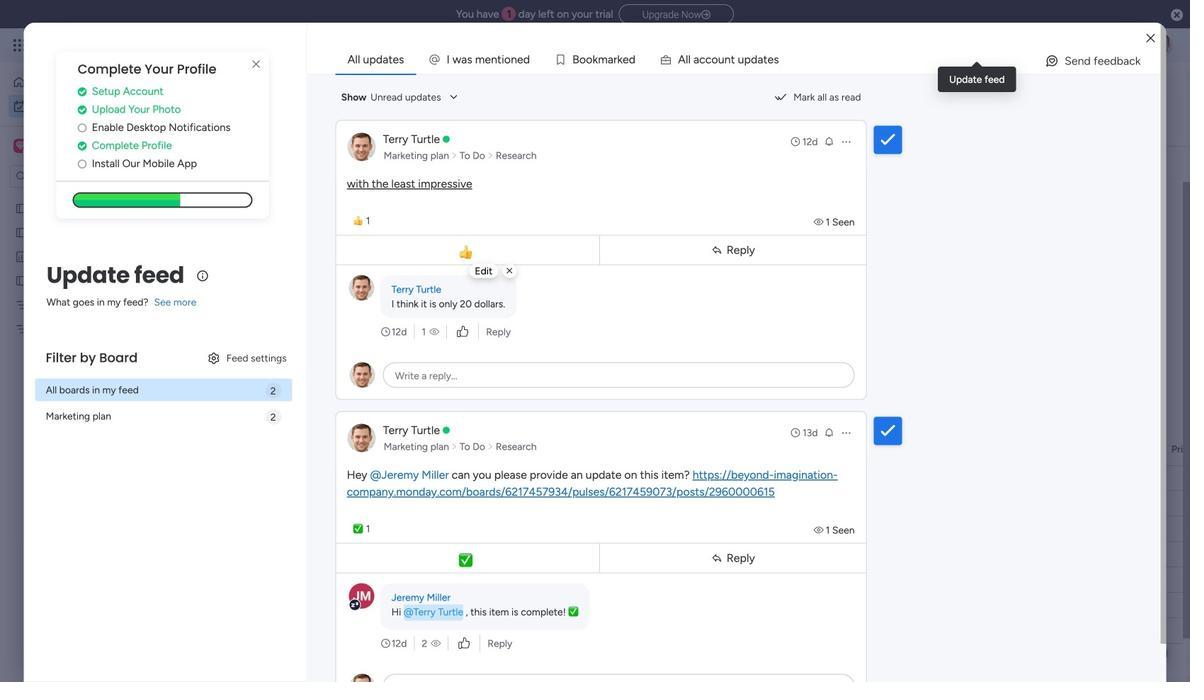 Task type: locate. For each thing, give the bounding box(es) containing it.
workspace image
[[13, 138, 28, 154], [16, 138, 25, 154]]

circle o image
[[78, 159, 87, 169]]

public dashboard image
[[15, 250, 28, 264]]

public board image
[[15, 202, 28, 215], [15, 226, 28, 240]]

check circle image down check circle icon
[[78, 104, 87, 115]]

circle o image
[[78, 122, 87, 133]]

None search field
[[275, 152, 404, 175]]

2 vertical spatial option
[[0, 196, 181, 199]]

v2 like image
[[459, 636, 470, 652]]

0 vertical spatial check circle image
[[78, 104, 87, 115]]

0 vertical spatial tab
[[336, 45, 416, 74]]

see plans image
[[235, 37, 248, 53]]

column header
[[709, 437, 858, 461]]

slider arrow image
[[451, 440, 458, 454]]

tab
[[336, 45, 416, 74], [209, 123, 260, 146]]

dapulse x slim image
[[248, 56, 265, 73]]

0 vertical spatial public board image
[[15, 202, 28, 215]]

slider arrow image
[[451, 148, 458, 163], [487, 148, 494, 163], [487, 440, 494, 454]]

workspace selection element
[[13, 137, 118, 156]]

1 vertical spatial check circle image
[[78, 141, 87, 151]]

dapulse rightstroke image
[[702, 10, 711, 20]]

2 workspace image from the left
[[16, 138, 25, 154]]

1 horizontal spatial tab
[[336, 45, 416, 74]]

check circle image down circle o icon
[[78, 141, 87, 151]]

0 vertical spatial option
[[9, 71, 172, 94]]

Filter dashboard by text search field
[[275, 152, 404, 175]]

dapulse close image
[[1171, 8, 1183, 23]]

check circle image
[[78, 86, 87, 97]]

check circle image
[[78, 104, 87, 115], [78, 141, 87, 151]]

close image
[[1147, 33, 1155, 43]]

1 vertical spatial public board image
[[15, 226, 28, 240]]

v2 seen image
[[814, 216, 826, 228], [430, 325, 439, 339], [814, 524, 826, 536], [431, 637, 441, 651]]

tab list
[[336, 45, 1161, 74]]

option
[[9, 71, 172, 94], [9, 95, 172, 118], [0, 196, 181, 199]]

reminder image
[[824, 427, 835, 438]]

2 check circle image from the top
[[78, 141, 87, 151]]

v2 like image
[[457, 324, 468, 340]]

1 vertical spatial tab
[[209, 123, 260, 146]]

search image
[[387, 158, 398, 169]]

list box
[[0, 194, 181, 533]]



Task type: describe. For each thing, give the bounding box(es) containing it.
select product image
[[13, 38, 27, 52]]

1 vertical spatial option
[[9, 95, 172, 118]]

slider arrow image for reminder image
[[487, 440, 494, 454]]

public board image
[[15, 274, 28, 288]]

reminder image
[[824, 136, 835, 147]]

Search in workspace field
[[30, 168, 118, 185]]

terry turtle image
[[1151, 34, 1173, 57]]

2 public board image from the top
[[15, 226, 28, 240]]

1 check circle image from the top
[[78, 104, 87, 115]]

1 workspace image from the left
[[13, 138, 28, 154]]

options image
[[841, 136, 852, 147]]

1 public board image from the top
[[15, 202, 28, 215]]

options image
[[841, 427, 852, 439]]

0 horizontal spatial tab
[[209, 123, 260, 146]]

dapulse x slim image
[[507, 267, 512, 275]]

slider arrow image for reminder icon on the top of the page
[[487, 148, 494, 163]]

give feedback image
[[1045, 54, 1059, 68]]



Task type: vqa. For each thing, say whether or not it's contained in the screenshot.
the middle check circle image
yes



